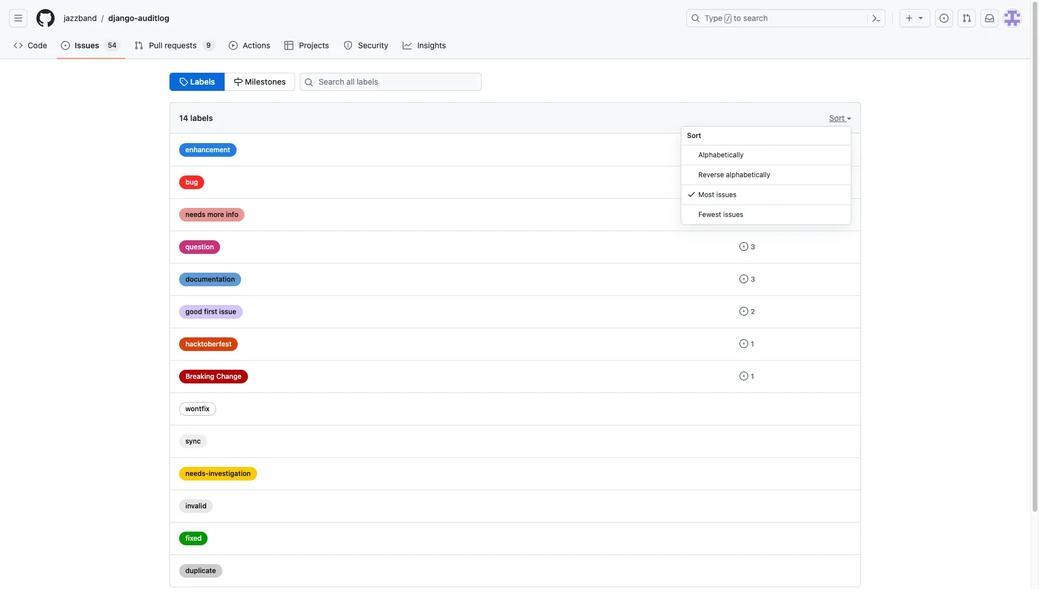 Task type: locate. For each thing, give the bounding box(es) containing it.
enhancement
[[185, 146, 230, 154]]

issue opened image
[[940, 14, 949, 23], [61, 41, 70, 50], [739, 145, 748, 154], [739, 177, 748, 187], [739, 340, 748, 349], [739, 372, 748, 381]]

pull
[[149, 40, 162, 50]]

milestone image
[[234, 77, 243, 86]]

bug link
[[179, 176, 204, 189]]

3 issue opened image from the top
[[739, 307, 748, 316]]

fewest issues link
[[681, 205, 851, 225]]

14
[[179, 113, 188, 123]]

issue opened image
[[739, 242, 748, 251], [739, 275, 748, 284], [739, 307, 748, 316]]

change
[[216, 373, 242, 381]]

issues
[[716, 191, 737, 199], [723, 210, 743, 219]]

0 horizontal spatial git pull request image
[[134, 41, 143, 50]]

milestones link
[[224, 73, 295, 91]]

menu containing sort
[[681, 126, 851, 225]]

fewest issues
[[698, 210, 743, 219]]

2 1 from the top
[[751, 373, 754, 381]]

/ left to
[[726, 15, 730, 23]]

1 vertical spatial issue opened image
[[739, 275, 748, 284]]

issues right most
[[716, 191, 737, 199]]

menu
[[681, 126, 851, 225]]

2 issue opened image from the top
[[739, 275, 748, 284]]

1 vertical spatial git pull request image
[[134, 41, 143, 50]]

3 down fewest issues link
[[751, 243, 755, 251]]

code link
[[9, 37, 52, 54]]

to
[[734, 13, 741, 23]]

sort
[[829, 113, 847, 123], [687, 131, 701, 140]]

1 horizontal spatial git pull request image
[[962, 14, 971, 23]]

insights
[[417, 40, 446, 50]]

most
[[698, 191, 714, 199]]

0 vertical spatial 1 link
[[739, 340, 754, 349]]

3 link up 2 link
[[739, 275, 755, 284]]

sort inside 'popup button'
[[829, 113, 847, 123]]

issue opened image down 4 open issues and pull requests "image"
[[739, 242, 748, 251]]

hacktoberfest
[[185, 340, 232, 349]]

plus image
[[905, 14, 914, 23]]

1 issue opened image from the top
[[739, 242, 748, 251]]

/ left django-
[[101, 13, 104, 23]]

1 horizontal spatial /
[[726, 15, 730, 23]]

Labels search field
[[300, 73, 482, 91]]

1 horizontal spatial sort
[[829, 113, 847, 123]]

needs-investigation link
[[179, 467, 257, 481]]

play image
[[228, 41, 238, 50]]

jazzband link
[[59, 9, 101, 27]]

18 link
[[739, 145, 759, 154]]

1 vertical spatial 1 link
[[739, 372, 754, 381]]

0 vertical spatial 3 link
[[739, 242, 755, 251]]

most issues
[[698, 191, 737, 199]]

Search all labels text field
[[300, 73, 482, 91]]

1 3 from the top
[[751, 243, 755, 251]]

1 1 link from the top
[[739, 340, 754, 349]]

git pull request image left pull
[[134, 41, 143, 50]]

2 3 from the top
[[751, 275, 755, 284]]

2 vertical spatial issue opened image
[[739, 307, 748, 316]]

0 vertical spatial sort
[[829, 113, 847, 123]]

3 link
[[739, 242, 755, 251], [739, 275, 755, 284]]

issue opened image for documentation
[[739, 275, 748, 284]]

2 1 link from the top
[[739, 372, 754, 381]]

issue opened image for good first issue
[[739, 307, 748, 316]]

1 link for hacktoberfest
[[739, 340, 754, 349]]

8
[[751, 178, 755, 187]]

0 vertical spatial issues
[[716, 191, 737, 199]]

security link
[[339, 37, 394, 54]]

3
[[751, 243, 755, 251], [751, 275, 755, 284]]

type
[[705, 13, 723, 23]]

1 for hacktoberfest
[[751, 340, 754, 349]]

issues
[[75, 40, 99, 50]]

alphabetically link
[[681, 146, 851, 165]]

1 3 link from the top
[[739, 242, 755, 251]]

homepage image
[[36, 9, 55, 27]]

documentation link
[[179, 273, 241, 287]]

0 horizontal spatial /
[[101, 13, 104, 23]]

fixed
[[185, 535, 202, 543]]

needs-
[[185, 470, 209, 478]]

2 link
[[739, 307, 755, 316]]

issues right fewest at right top
[[723, 210, 743, 219]]

/ for jazzband
[[101, 13, 104, 23]]

alphabetically
[[698, 151, 744, 159]]

/
[[101, 13, 104, 23], [726, 15, 730, 23]]

1 vertical spatial 1
[[751, 373, 754, 381]]

None search field
[[295, 73, 496, 91]]

3 for documentation
[[751, 275, 755, 284]]

1
[[751, 340, 754, 349], [751, 373, 754, 381]]

git pull request image
[[962, 14, 971, 23], [134, 41, 143, 50]]

/ inside type / to search
[[726, 15, 730, 23]]

3 up 2
[[751, 275, 755, 284]]

issue opened image left 2
[[739, 307, 748, 316]]

needs-investigation
[[185, 470, 251, 478]]

list
[[59, 9, 680, 27]]

sort button
[[829, 112, 851, 124]]

3 link down 4 open issues and pull requests "image"
[[739, 242, 755, 251]]

issue opened image for breaking change
[[739, 372, 748, 381]]

issues for fewest issues
[[723, 210, 743, 219]]

more
[[207, 210, 224, 219]]

/ inside jazzband / django-auditlog
[[101, 13, 104, 23]]

0 vertical spatial 1
[[751, 340, 754, 349]]

1 link
[[739, 340, 754, 349], [739, 372, 754, 381]]

triangle down image
[[916, 13, 925, 22]]

1 vertical spatial issues
[[723, 210, 743, 219]]

1 1 from the top
[[751, 340, 754, 349]]

duplicate
[[185, 567, 216, 576]]

issue opened image up 2 link
[[739, 275, 748, 284]]

git pull request image left notifications icon
[[962, 14, 971, 23]]

1 vertical spatial 3
[[751, 275, 755, 284]]

projects
[[299, 40, 329, 50]]

graph image
[[403, 41, 412, 50]]

0 horizontal spatial sort
[[687, 131, 701, 140]]

1 vertical spatial 3 link
[[739, 275, 755, 284]]

1 vertical spatial sort
[[687, 131, 701, 140]]

security
[[358, 40, 388, 50]]

code
[[28, 40, 47, 50]]

needs more info link
[[179, 208, 245, 222]]

0 vertical spatial 3
[[751, 243, 755, 251]]

0 vertical spatial issue opened image
[[739, 242, 748, 251]]

1 link for breaking change
[[739, 372, 754, 381]]

good first issue link
[[179, 305, 243, 319]]

issues for most issues
[[716, 191, 737, 199]]

command palette image
[[872, 14, 881, 23]]

enhancement link
[[179, 143, 236, 157]]

2 3 link from the top
[[739, 275, 755, 284]]



Task type: describe. For each thing, give the bounding box(es) containing it.
invalid
[[185, 502, 207, 511]]

hacktoberfest link
[[179, 338, 238, 351]]

first
[[204, 308, 217, 316]]

0 vertical spatial git pull request image
[[962, 14, 971, 23]]

8 link
[[739, 177, 755, 187]]

code image
[[14, 41, 23, 50]]

issue element
[[169, 73, 295, 91]]

bug
[[185, 178, 198, 187]]

auditlog
[[138, 13, 169, 23]]

sync
[[185, 437, 201, 446]]

actions
[[243, 40, 270, 50]]

search
[[743, 13, 768, 23]]

labels
[[190, 113, 213, 123]]

alphabetically
[[726, 171, 770, 179]]

requests
[[165, 40, 197, 50]]

documentation
[[185, 275, 235, 284]]

good first issue
[[185, 308, 236, 316]]

issue opened image for bug
[[739, 177, 748, 187]]

question
[[185, 243, 214, 251]]

1 for breaking change
[[751, 373, 754, 381]]

notifications image
[[985, 14, 994, 23]]

actions link
[[224, 37, 276, 54]]

issue
[[219, 308, 236, 316]]

wontfix link
[[179, 403, 216, 416]]

jazzband / django-auditlog
[[64, 13, 169, 23]]

issue opened image for hacktoberfest
[[739, 340, 748, 349]]

issue opened image for question
[[739, 242, 748, 251]]

14 labels
[[179, 113, 213, 123]]

milestones
[[243, 77, 286, 86]]

reverse
[[698, 171, 724, 179]]

duplicate link
[[179, 565, 222, 578]]

question link
[[179, 241, 220, 254]]

needs more info
[[185, 210, 238, 219]]

reverse alphabetically link
[[681, 165, 851, 185]]

invalid link
[[179, 500, 213, 514]]

/ for type
[[726, 15, 730, 23]]

3 link for documentation
[[739, 275, 755, 284]]

jazzband
[[64, 13, 97, 23]]

shield image
[[344, 41, 353, 50]]

good
[[185, 308, 202, 316]]

3 for question
[[751, 243, 755, 251]]

breaking change link
[[179, 370, 248, 384]]

info
[[226, 210, 238, 219]]

9
[[206, 41, 211, 49]]

search image
[[305, 78, 314, 87]]

list containing jazzband
[[59, 9, 680, 27]]

type / to search
[[705, 13, 768, 23]]

3 link for question
[[739, 242, 755, 251]]

investigation
[[209, 470, 251, 478]]

django-
[[108, 13, 138, 23]]

issue opened image for enhancement
[[739, 145, 748, 154]]

check image
[[687, 190, 696, 199]]

4 open issues and pull requests image
[[739, 210, 748, 219]]

insights link
[[398, 37, 452, 54]]

18
[[751, 146, 759, 154]]

sync link
[[179, 435, 207, 449]]

wontfix
[[185, 405, 210, 413]]

2
[[751, 308, 755, 316]]

breaking change
[[185, 373, 242, 381]]

fixed link
[[179, 532, 208, 546]]

table image
[[285, 41, 294, 50]]

projects link
[[280, 37, 334, 54]]

django-auditlog link
[[104, 9, 174, 27]]

tag image
[[179, 77, 188, 86]]

pull requests
[[149, 40, 197, 50]]

reverse alphabetically
[[698, 171, 770, 179]]

54
[[108, 41, 117, 49]]

breaking
[[185, 373, 214, 381]]

fewest
[[698, 210, 721, 219]]

needs
[[185, 210, 205, 219]]

most issues link
[[681, 185, 851, 205]]



Task type: vqa. For each thing, say whether or not it's contained in the screenshot.


